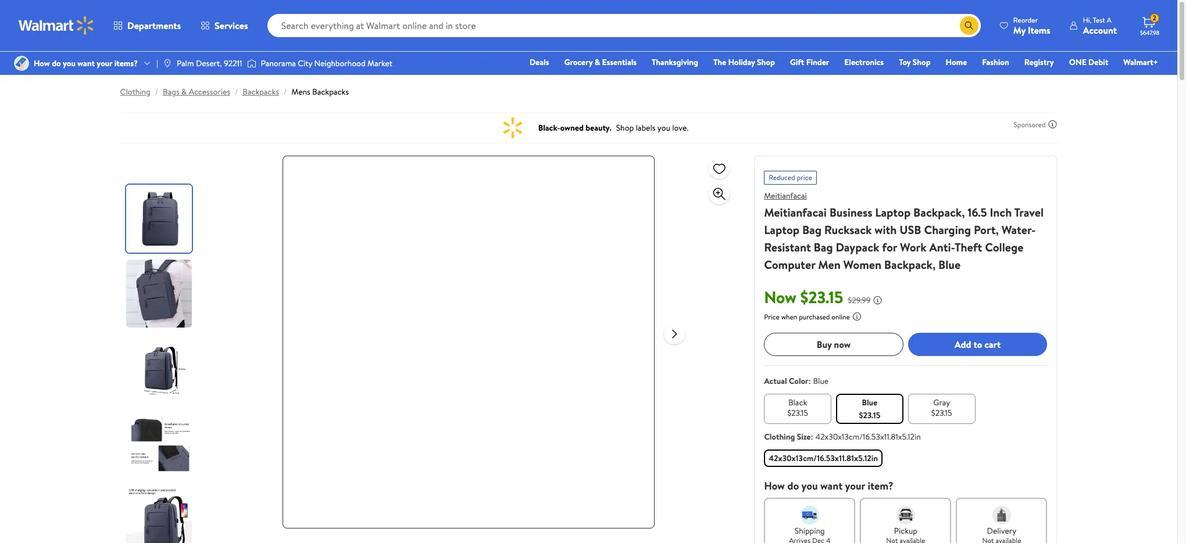 Task type: vqa. For each thing, say whether or not it's contained in the screenshot.
Grocery & Essentials link
yes



Task type: describe. For each thing, give the bounding box(es) containing it.
charging
[[924, 222, 971, 238]]

online
[[832, 312, 850, 322]]

gray
[[933, 397, 950, 409]]

clothing link
[[120, 86, 150, 98]]

black
[[788, 397, 807, 409]]

services button
[[191, 12, 258, 40]]

travel
[[1014, 205, 1044, 220]]

college
[[985, 240, 1024, 255]]

shipping button
[[764, 498, 856, 544]]

learn more about strikethrough prices image
[[873, 296, 882, 305]]

clothing for clothing size : 42x30x13cm/16.53x11.81x5.12in
[[764, 431, 795, 443]]

add
[[955, 338, 971, 351]]

walmart+ link
[[1118, 56, 1164, 69]]

accessories
[[189, 86, 230, 98]]

with
[[875, 222, 897, 238]]

1 shop from the left
[[757, 56, 775, 68]]

how for how do you want your items?
[[34, 58, 50, 69]]

92211
[[224, 58, 242, 69]]

0 vertical spatial 42x30x13cm/16.53x11.81x5.12in
[[816, 431, 921, 443]]

 image for panorama
[[247, 58, 256, 69]]

actual color : blue
[[764, 376, 829, 387]]

search icon image
[[965, 21, 974, 30]]

now
[[834, 338, 851, 351]]

mens backpacks link
[[291, 86, 349, 98]]

meitianfacai business laptop backpack, 16.5 inch travel laptop bag rucksack with usb charging port, water-resistant bag daypack for work anti-theft college computer men women backpack, blue - image 4 of 6 image
[[126, 410, 194, 478]]

size
[[797, 431, 811, 443]]

hi,
[[1083, 15, 1092, 25]]

bags & accessories link
[[163, 86, 230, 98]]

gift finder link
[[785, 56, 835, 69]]

anti-
[[929, 240, 955, 255]]

deals link
[[525, 56, 554, 69]]

3 / from the left
[[284, 86, 287, 98]]

thanksgiving
[[652, 56, 698, 68]]

bags
[[163, 86, 179, 98]]

now
[[764, 286, 797, 309]]

one
[[1069, 56, 1087, 68]]

meitianfacai business laptop backpack, 16.5 inch travel laptop bag rucksack with usb charging port, water-resistant bag daypack for work anti-theft college computer men women backpack, blue - image 2 of 6 image
[[126, 260, 194, 328]]

departments button
[[104, 12, 191, 40]]

the holiday shop
[[713, 56, 775, 68]]

42x30x13cm/16.53x11.81x5.12in button
[[764, 450, 883, 468]]

for
[[882, 240, 897, 255]]

0 vertical spatial backpack,
[[914, 205, 965, 220]]

services
[[215, 19, 248, 32]]

want for items?
[[77, 58, 95, 69]]

legal information image
[[852, 312, 862, 322]]

0 horizontal spatial blue
[[813, 376, 829, 387]]

ad disclaimer and feedback for skylinedisplayad image
[[1048, 120, 1057, 129]]

finder
[[806, 56, 829, 68]]

desert,
[[196, 58, 222, 69]]

my
[[1013, 24, 1026, 36]]

reorder my items
[[1013, 15, 1051, 36]]

women
[[843, 257, 882, 273]]

registry
[[1024, 56, 1054, 68]]

clothing size list
[[762, 448, 1050, 470]]

how do you want your items?
[[34, 58, 138, 69]]

port,
[[974, 222, 999, 238]]

reorder
[[1013, 15, 1038, 25]]

Search search field
[[267, 14, 981, 37]]

one debit
[[1069, 56, 1109, 68]]

16.5
[[968, 205, 987, 220]]

item?
[[868, 479, 894, 494]]

0 vertical spatial bag
[[802, 222, 822, 238]]

black $23.15
[[787, 397, 808, 419]]

grocery & essentials link
[[559, 56, 642, 69]]

zoom image modal image
[[712, 187, 726, 201]]

pickup
[[894, 526, 918, 537]]

1 vertical spatial backpack,
[[884, 257, 936, 273]]

shipping
[[795, 526, 825, 537]]

pickup button
[[860, 498, 952, 544]]

water-
[[1002, 222, 1036, 238]]

when
[[781, 312, 797, 322]]

add to cart button
[[908, 333, 1048, 356]]

purchased
[[799, 312, 830, 322]]

palm
[[177, 58, 194, 69]]

buy
[[817, 338, 832, 351]]

how for how do you want your item?
[[764, 479, 785, 494]]

registry link
[[1019, 56, 1059, 69]]

you for how do you want your items?
[[63, 58, 76, 69]]

a
[[1107, 15, 1112, 25]]

meitianfacai meitianfacai business laptop backpack, 16.5 inch travel laptop bag rucksack with usb charging port, water- resistant bag daypack for work anti-theft college computer men women backpack, blue
[[764, 190, 1044, 273]]

price
[[797, 173, 812, 183]]

home
[[946, 56, 967, 68]]

backpacks link
[[243, 86, 279, 98]]

1 vertical spatial laptop
[[764, 222, 800, 238]]

2 backpacks from the left
[[312, 86, 349, 98]]

theft
[[955, 240, 982, 255]]

grocery & essentials
[[564, 56, 637, 68]]

items
[[1028, 24, 1051, 36]]

blue $23.15
[[859, 397, 881, 422]]

meitianfacai business laptop backpack, 16.5 inch travel laptop bag rucksack with usb charging port, water-resistant bag daypack for work anti-theft college computer men women backpack, blue - image 5 of 6 image
[[126, 485, 194, 544]]

meitianfacai business laptop backpack, 16.5 inch travel laptop bag rucksack with usb charging port, water-resistant bag daypack for work anti-theft college computer men women backpack, blue - image 3 of 6 image
[[126, 335, 194, 403]]

gift
[[790, 56, 804, 68]]

blue inside blue $23.15
[[862, 397, 878, 409]]



Task type: locate. For each thing, give the bounding box(es) containing it.
laptop up resistant
[[764, 222, 800, 238]]

$647.98
[[1140, 28, 1160, 37]]

0 horizontal spatial you
[[63, 58, 76, 69]]

daypack
[[836, 240, 879, 255]]

bag up men
[[814, 240, 833, 255]]

backpacks down panorama in the top of the page
[[243, 86, 279, 98]]

2
[[1153, 13, 1156, 23]]

0 vertical spatial want
[[77, 58, 95, 69]]

laptop
[[875, 205, 911, 220], [764, 222, 800, 238]]

account
[[1083, 24, 1117, 36]]

$23.15 up purchased
[[800, 286, 843, 309]]

your left items?
[[97, 58, 112, 69]]

0 vertical spatial your
[[97, 58, 112, 69]]

palm desert, 92211
[[177, 58, 242, 69]]

2 $647.98
[[1140, 13, 1160, 37]]

do for how do you want your items?
[[52, 58, 61, 69]]

$23.15 for now $23.15
[[800, 286, 843, 309]]

panorama city neighborhood market
[[261, 58, 393, 69]]

add to cart
[[955, 338, 1001, 351]]

& right bags
[[181, 86, 187, 98]]

1 backpacks from the left
[[243, 86, 279, 98]]

1 vertical spatial you
[[802, 479, 818, 494]]

fashion
[[982, 56, 1009, 68]]

inch
[[990, 205, 1012, 220]]

1 horizontal spatial &
[[595, 56, 600, 68]]

0 horizontal spatial want
[[77, 58, 95, 69]]

$23.15 up clothing size : 42x30x13cm/16.53x11.81x5.12in
[[859, 410, 881, 422]]

shop right holiday
[[757, 56, 775, 68]]

backpack, up charging
[[914, 205, 965, 220]]

$23.15 for black $23.15
[[787, 408, 808, 419]]

:
[[809, 376, 811, 387], [811, 431, 813, 443]]

actual
[[764, 376, 787, 387]]

 image right 92211
[[247, 58, 256, 69]]

backpacks down panorama city neighborhood market
[[312, 86, 349, 98]]

how up shipping button
[[764, 479, 785, 494]]

0 horizontal spatial your
[[97, 58, 112, 69]]

reduced
[[769, 173, 795, 183]]

price
[[764, 312, 780, 322]]

panorama
[[261, 58, 296, 69]]

clothing for clothing / bags & accessories / backpacks / mens backpacks
[[120, 86, 150, 98]]

1 horizontal spatial /
[[235, 86, 238, 98]]

your for item?
[[845, 479, 865, 494]]

&
[[595, 56, 600, 68], [181, 86, 187, 98]]

|
[[156, 58, 158, 69]]

blue inside meitianfacai meitianfacai business laptop backpack, 16.5 inch travel laptop bag rucksack with usb charging port, water- resistant bag daypack for work anti-theft college computer men women backpack, blue
[[939, 257, 961, 273]]

meitianfacai down "meitianfacai" link
[[764, 205, 827, 220]]

1 vertical spatial blue
[[813, 376, 829, 387]]

backpacks
[[243, 86, 279, 98], [312, 86, 349, 98]]

 image
[[247, 58, 256, 69], [163, 59, 172, 68]]

your left item?
[[845, 479, 865, 494]]

how do you want your item?
[[764, 479, 894, 494]]

home link
[[941, 56, 972, 69]]

shop right toy
[[913, 56, 931, 68]]

1 vertical spatial meitianfacai
[[764, 205, 827, 220]]

laptop up with
[[875, 205, 911, 220]]

$23.15 up size
[[787, 408, 808, 419]]

0 horizontal spatial &
[[181, 86, 187, 98]]

0 vertical spatial laptop
[[875, 205, 911, 220]]

backpack, down "work"
[[884, 257, 936, 273]]

do down walmart image
[[52, 58, 61, 69]]

/ left mens
[[284, 86, 287, 98]]

market
[[367, 58, 393, 69]]

1 horizontal spatial do
[[787, 479, 799, 494]]

1 vertical spatial want
[[820, 479, 843, 494]]

essentials
[[602, 56, 637, 68]]

intent image for shipping image
[[801, 506, 819, 525]]

1 vertical spatial do
[[787, 479, 799, 494]]

clothing size : 42x30x13cm/16.53x11.81x5.12in
[[764, 431, 921, 443]]

Walmart Site-Wide search field
[[267, 14, 981, 37]]

0 vertical spatial how
[[34, 58, 50, 69]]

want for item?
[[820, 479, 843, 494]]

now $23.15
[[764, 286, 843, 309]]

1 horizontal spatial shop
[[913, 56, 931, 68]]

0 vertical spatial you
[[63, 58, 76, 69]]

clothing down items?
[[120, 86, 150, 98]]

to
[[974, 338, 982, 351]]

your
[[97, 58, 112, 69], [845, 479, 865, 494]]

want left items?
[[77, 58, 95, 69]]

blue up clothing size : 42x30x13cm/16.53x11.81x5.12in
[[862, 397, 878, 409]]

1 vertical spatial :
[[811, 431, 813, 443]]

gray $23.15
[[931, 397, 952, 419]]

do for how do you want your item?
[[787, 479, 799, 494]]

the
[[713, 56, 726, 68]]

: for actual color
[[809, 376, 811, 387]]

gift finder
[[790, 56, 829, 68]]

1 horizontal spatial  image
[[247, 58, 256, 69]]

buy now button
[[764, 333, 904, 356]]

1 / from the left
[[155, 86, 158, 98]]

buy now
[[817, 338, 851, 351]]

0 vertical spatial do
[[52, 58, 61, 69]]

intent image for delivery image
[[993, 506, 1011, 525]]

: right actual
[[809, 376, 811, 387]]

0 vertical spatial &
[[595, 56, 600, 68]]

deals
[[530, 56, 549, 68]]

you down walmart image
[[63, 58, 76, 69]]

 image for palm
[[163, 59, 172, 68]]

grocery
[[564, 56, 593, 68]]

toy shop
[[899, 56, 931, 68]]

resistant
[[764, 240, 811, 255]]

: up 42x30x13cm/16.53x11.81x5.12in button
[[811, 431, 813, 443]]

2 shop from the left
[[913, 56, 931, 68]]

blue right the color
[[813, 376, 829, 387]]

0 vertical spatial meitianfacai
[[764, 190, 807, 202]]

bag up resistant
[[802, 222, 822, 238]]

color
[[789, 376, 809, 387]]

2 vertical spatial blue
[[862, 397, 878, 409]]

$23.15 for gray $23.15
[[931, 408, 952, 419]]

0 vertical spatial blue
[[939, 257, 961, 273]]

electronics link
[[839, 56, 889, 69]]

2 meitianfacai from the top
[[764, 205, 827, 220]]

blue down anti-
[[939, 257, 961, 273]]

/
[[155, 86, 158, 98], [235, 86, 238, 98], [284, 86, 287, 98]]

fashion link
[[977, 56, 1015, 69]]

backpack,
[[914, 205, 965, 220], [884, 257, 936, 273]]

actual color list
[[762, 392, 1050, 427]]

1 horizontal spatial want
[[820, 479, 843, 494]]

42x30x13cm/16.53x11.81x5.12in down blue $23.15
[[816, 431, 921, 443]]

$23.15 for blue $23.15
[[859, 410, 881, 422]]

add to favorites list, meitianfacai business laptop backpack, 16.5 inch travel laptop bag rucksack with usb charging port, water-resistant bag daypack for work anti-theft college computer men women backpack, blue image
[[712, 161, 726, 176]]

2 horizontal spatial /
[[284, 86, 287, 98]]

1 vertical spatial clothing
[[764, 431, 795, 443]]

usb
[[900, 222, 921, 238]]

0 horizontal spatial /
[[155, 86, 158, 98]]

1 horizontal spatial you
[[802, 479, 818, 494]]

0 horizontal spatial  image
[[163, 59, 172, 68]]

how down walmart image
[[34, 58, 50, 69]]

0 horizontal spatial do
[[52, 58, 61, 69]]

0 horizontal spatial laptop
[[764, 222, 800, 238]]

0 horizontal spatial shop
[[757, 56, 775, 68]]

1 horizontal spatial your
[[845, 479, 865, 494]]

holiday
[[728, 56, 755, 68]]

walmart image
[[19, 16, 94, 35]]

next media item image
[[668, 327, 682, 341]]

one debit link
[[1064, 56, 1114, 69]]

intent image for pickup image
[[897, 506, 915, 525]]

$23.15 up clothing size list
[[931, 408, 952, 419]]

42x30x13cm/16.53x11.81x5.12in
[[816, 431, 921, 443], [769, 453, 878, 465]]

1 vertical spatial bag
[[814, 240, 833, 255]]

do up shipping button
[[787, 479, 799, 494]]

meitianfacai link
[[764, 190, 807, 202]]

rucksack
[[824, 222, 872, 238]]

0 horizontal spatial backpacks
[[243, 86, 279, 98]]

$23.15
[[800, 286, 843, 309], [787, 408, 808, 419], [931, 408, 952, 419], [859, 410, 881, 422]]

walmart+
[[1124, 56, 1158, 68]]

1 horizontal spatial how
[[764, 479, 785, 494]]

clothing left size
[[764, 431, 795, 443]]

meitianfacai down the reduced
[[764, 190, 807, 202]]

 image
[[14, 56, 29, 71]]

0 horizontal spatial clothing
[[120, 86, 150, 98]]

you for how do you want your item?
[[802, 479, 818, 494]]

items?
[[114, 58, 138, 69]]

delivery
[[987, 526, 1017, 537]]

want down 42x30x13cm/16.53x11.81x5.12in button
[[820, 479, 843, 494]]

0 horizontal spatial how
[[34, 58, 50, 69]]

1 vertical spatial how
[[764, 479, 785, 494]]

2 / from the left
[[235, 86, 238, 98]]

your for items?
[[97, 58, 112, 69]]

42x30x13cm/16.53x11.81x5.12in inside button
[[769, 453, 878, 465]]

1 vertical spatial 42x30x13cm/16.53x11.81x5.12in
[[769, 453, 878, 465]]

1 vertical spatial your
[[845, 479, 865, 494]]

meitianfacai business laptop backpack, 16.5 inch travel laptop bag rucksack with usb charging port, water-resistant bag daypack for work anti-theft college computer men women backpack, blue - image 1 of 6 image
[[126, 185, 194, 253]]

price when purchased online
[[764, 312, 850, 322]]

cart
[[985, 338, 1001, 351]]

bag
[[802, 222, 822, 238], [814, 240, 833, 255]]

1 meitianfacai from the top
[[764, 190, 807, 202]]

reduced price
[[769, 173, 812, 183]]

1 horizontal spatial blue
[[862, 397, 878, 409]]

$29.99
[[848, 295, 871, 306]]

work
[[900, 240, 927, 255]]

0 vertical spatial :
[[809, 376, 811, 387]]

1 horizontal spatial backpacks
[[312, 86, 349, 98]]

you up intent image for shipping
[[802, 479, 818, 494]]

 image right | at left top
[[163, 59, 172, 68]]

0 vertical spatial clothing
[[120, 86, 150, 98]]

men
[[818, 257, 841, 273]]

computer
[[764, 257, 816, 273]]

42x30x13cm/16.53x11.81x5.12in up how do you want your item? on the right of page
[[769, 453, 878, 465]]

1 horizontal spatial laptop
[[875, 205, 911, 220]]

business
[[830, 205, 873, 220]]

sponsored
[[1014, 119, 1046, 129]]

toy shop link
[[894, 56, 936, 69]]

clothing / bags & accessories / backpacks / mens backpacks
[[120, 86, 349, 98]]

/ left bags
[[155, 86, 158, 98]]

& right grocery
[[595, 56, 600, 68]]

1 horizontal spatial clothing
[[764, 431, 795, 443]]

1 vertical spatial &
[[181, 86, 187, 98]]

2 horizontal spatial blue
[[939, 257, 961, 273]]

the holiday shop link
[[708, 56, 780, 69]]

hi, test a account
[[1083, 15, 1117, 36]]

/ left the backpacks "link" at the top of page
[[235, 86, 238, 98]]

thanksgiving link
[[647, 56, 704, 69]]

: for clothing size
[[811, 431, 813, 443]]

neighborhood
[[314, 58, 366, 69]]

city
[[298, 58, 312, 69]]



